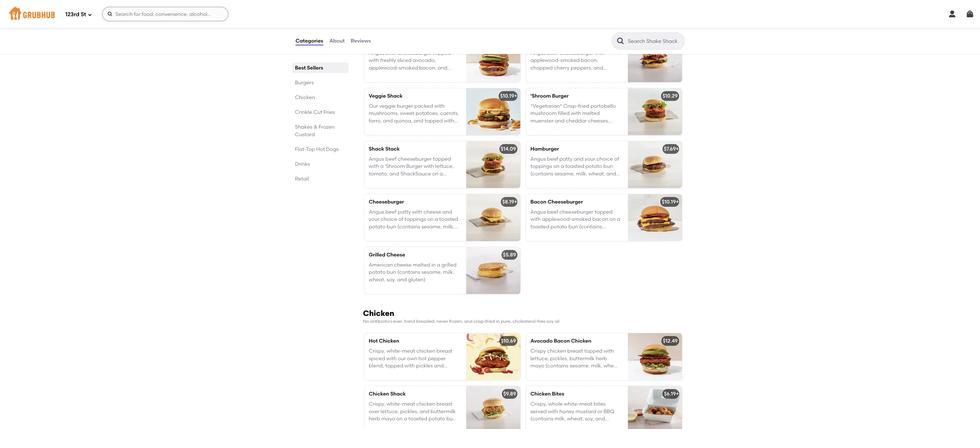 Task type: locate. For each thing, give the bounding box(es) containing it.
pickles, inside 'crispy chicken breast topped with lettuce, pickles, buttermilk herb mayo (contains sesame, milk, wheat, egg, soy, and gluten)'
[[550, 356, 568, 362]]

soy, down american on the left
[[387, 277, 396, 283]]

+
[[676, 40, 679, 46], [514, 93, 517, 99], [676, 146, 679, 152], [514, 199, 517, 205], [676, 199, 679, 205], [676, 392, 679, 398]]

own up crispy
[[407, 4, 417, 11]]

bacon inside button
[[392, 40, 408, 46]]

chicken inside crispy, white-meat chicken breast spiced with our own hot pepper blend, topped with pickles and shack-made cherry pepper slaw.
[[416, 349, 435, 355]]

1 vertical spatial own
[[407, 356, 417, 362]]

0 horizontal spatial svg image
[[88, 12, 92, 17]]

breast down slaw.
[[437, 402, 452, 408]]

toppings
[[530, 164, 552, 170], [404, 217, 426, 223]]

+ for angus beef patty and your choice of toppings on a toasted potato bun (contains sesame, milk, wheat, and gluten)
[[676, 146, 679, 152]]

soy, down "mustard"
[[585, 416, 594, 423]]

beef inside angus beef patty with cheese and your choice of toppings on a toasted potato bun (contains sesame, milk, wheat, soy, and gluten)
[[385, 209, 397, 215]]

lettuce, left tomato,
[[530, 6, 549, 12]]

burger right "'shroom"
[[552, 93, 569, 99]]

soy, right egg,
[[543, 371, 552, 377]]

main navigation navigation
[[0, 0, 980, 28]]

on inside angus beef cheeseburger with lettuce, tomato, and shacksauce on a toasted potato bun (contains sesame, eggs, milk, soy, wheat, and gluten)
[[613, 6, 620, 12]]

1 horizontal spatial hot
[[369, 338, 378, 345]]

and inside 100% angus beef cheeseburger spiced with our own hot pepper blend, topped with crispy onions, chopped cherry peppers and shacksauce.
[[430, 19, 440, 25]]

0 vertical spatial patty
[[559, 156, 572, 162]]

(contains down "served"
[[530, 416, 553, 423]]

potato
[[555, 13, 572, 19], [585, 164, 602, 170], [369, 224, 385, 230], [551, 224, 567, 230], [369, 270, 385, 276], [429, 416, 445, 423]]

1 vertical spatial in
[[496, 319, 500, 324]]

grilled
[[369, 252, 385, 258]]

1 horizontal spatial of
[[614, 156, 619, 162]]

2 vertical spatial bacon
[[554, 338, 570, 345]]

white- for lettuce,
[[387, 402, 402, 408]]

crispy,
[[369, 349, 385, 355], [369, 402, 385, 408], [530, 402, 547, 408]]

0 horizontal spatial herb
[[369, 416, 380, 423]]

beef inside angus beef patty and your choice of toppings on a toasted potato bun (contains sesame, milk, wheat, and gluten)
[[547, 156, 558, 162]]

bbq
[[604, 409, 614, 415]]

milk, inside angus beef patty and your choice of toppings on a toasted potato bun (contains sesame, milk, wheat, and gluten)
[[576, 171, 587, 177]]

cholesterol-
[[513, 319, 537, 324]]

meat inside crispy, white-meat chicken breast spiced with our own hot pepper blend, topped with pickles and shack-made cherry pepper slaw.
[[402, 349, 415, 355]]

0 vertical spatial buttermilk
[[569, 356, 595, 362]]

pickles,
[[550, 356, 568, 362], [400, 409, 418, 415]]

crisp-
[[473, 319, 485, 324]]

burger inside button
[[409, 40, 426, 46]]

crispy, inside crispy, white-meat chicken breast spiced with our own hot pepper blend, topped with pickles and shack-made cherry pepper slaw.
[[369, 349, 385, 355]]

white- down hot chicken
[[387, 349, 402, 355]]

cheeseburger up crispy
[[412, 0, 446, 3]]

1 blend, from the top
[[369, 12, 384, 18]]

frozen,
[[449, 319, 463, 324]]

1 vertical spatial herb
[[369, 416, 380, 423]]

bacon up applewood- at the bottom
[[530, 199, 546, 205]]

1 horizontal spatial mayo
[[530, 363, 544, 369]]

avocado bacon burger
[[369, 40, 426, 46]]

breast down "avocado bacon chicken"
[[567, 349, 583, 355]]

a inside angus beef patty with cheese and your choice of toppings on a toasted potato bun (contains sesame, milk, wheat, soy, and gluten)
[[435, 217, 438, 223]]

topped up bacon
[[595, 209, 613, 215]]

a
[[530, 13, 534, 19], [561, 164, 564, 170], [435, 217, 438, 223], [617, 217, 620, 223], [437, 262, 440, 268], [404, 416, 407, 423]]

topped up made
[[385, 363, 403, 369]]

pickles, down chicken shack
[[400, 409, 418, 415]]

angus inside angus beef patty with cheese and your choice of toppings on a toasted potato bun (contains sesame, milk, wheat, soy, and gluten)
[[369, 209, 384, 215]]

$10.19 for avocado bacon burger
[[662, 40, 676, 46]]

cheese inside american cheese melted in a grilled potato bun (contains sesame, milk, wheat, soy, and gluten)
[[394, 262, 412, 268]]

1 vertical spatial our
[[398, 356, 406, 362]]

avocado up crispy
[[530, 338, 553, 345]]

1 horizontal spatial choice
[[597, 156, 613, 162]]

chicken inside crispy, white-meat chicken breast over lettuce, pickles, and buttermilk herb mayo on a toasted potato bun (contains sesame, milk, wheat, e
[[416, 402, 435, 408]]

1 our from the top
[[398, 4, 406, 11]]

$7.69 +
[[664, 146, 679, 152]]

$8.19
[[502, 199, 514, 205]]

potato inside angus beef patty with cheese and your choice of toppings on a toasted potato bun (contains sesame, milk, wheat, soy, and gluten)
[[369, 224, 385, 230]]

beef for angus beef patty and your choice of toppings on a toasted potato bun (contains sesame, milk, wheat, and gluten)
[[547, 156, 558, 162]]

1 vertical spatial choice
[[381, 217, 397, 223]]

2 spiced from the top
[[369, 356, 385, 362]]

2 vertical spatial $10.19
[[662, 199, 676, 205]]

(contains down smoked
[[579, 224, 602, 230]]

cherry up the shacksauce.
[[392, 19, 408, 25]]

1 horizontal spatial patty
[[559, 156, 572, 162]]

milk,
[[566, 21, 578, 27], [576, 171, 587, 177], [443, 224, 454, 230], [552, 231, 563, 237], [443, 270, 454, 276], [591, 363, 602, 369], [554, 416, 566, 423], [414, 424, 426, 430]]

0 vertical spatial $10.19
[[662, 40, 676, 46]]

veggie shack image
[[466, 88, 520, 135]]

Search for food, convenience, alcohol... search field
[[102, 7, 228, 21]]

soy, down "shacksauce"
[[579, 21, 588, 27]]

0 vertical spatial in
[[431, 262, 436, 268]]

never
[[436, 319, 448, 324]]

cherry
[[392, 19, 408, 25], [402, 371, 417, 377]]

angus for angus beef cheeseburger with lettuce, tomato, and shacksauce on a toasted potato bun (contains sesame, eggs, milk, soy, wheat, and gluten)
[[530, 0, 546, 5]]

spiced up shack-
[[369, 356, 385, 362]]

potato inside american cheese melted in a grilled potato bun (contains sesame, milk, wheat, soy, and gluten)
[[369, 270, 385, 276]]

0 vertical spatial blend,
[[369, 12, 384, 18]]

svg image
[[948, 10, 957, 18], [966, 10, 974, 18], [88, 12, 92, 17]]

lettuce, inside crispy, white-meat chicken breast over lettuce, pickles, and buttermilk herb mayo on a toasted potato bun (contains sesame, milk, wheat, e
[[381, 409, 399, 415]]

onions,
[[432, 12, 449, 18]]

wheat, inside american cheese melted in a grilled potato bun (contains sesame, milk, wheat, soy, and gluten)
[[369, 277, 385, 283]]

chicken for $10.69
[[416, 349, 435, 355]]

0 horizontal spatial cheese
[[394, 262, 412, 268]]

1 vertical spatial burger
[[552, 93, 569, 99]]

bites
[[552, 392, 564, 398]]

own inside crispy, white-meat chicken breast spiced with our own hot pepper blend, topped with pickles and shack-made cherry pepper slaw.
[[407, 356, 417, 362]]

(contains down melted
[[397, 270, 420, 276]]

tomato,
[[550, 6, 570, 12]]

cheeseburger inside angus beef cheeseburger topped with applewood-smoked bacon on a toasted potato bun (contains sesame, milk, soy, wheat, and gluten)
[[559, 209, 593, 215]]

crispy, white-meat chicken breast spiced with our own hot pepper blend, topped with pickles and shack-made cherry pepper slaw.
[[369, 349, 452, 377]]

on
[[613, 6, 620, 12], [553, 164, 560, 170], [427, 217, 434, 223], [609, 217, 616, 223], [396, 416, 403, 423]]

0 vertical spatial herb
[[596, 356, 607, 362]]

wheat,
[[589, 21, 606, 27], [588, 171, 605, 177], [369, 231, 385, 237], [575, 231, 591, 237], [369, 277, 385, 283], [604, 363, 620, 369], [567, 416, 584, 423], [427, 424, 443, 430]]

chicken tab
[[295, 94, 346, 101]]

burgers tab
[[295, 79, 346, 87]]

crispy, for served
[[530, 402, 547, 408]]

crispy, down hot chicken
[[369, 349, 385, 355]]

white- up honey
[[564, 402, 579, 408]]

soy, up grilled cheese
[[387, 231, 396, 237]]

slaw.
[[437, 371, 450, 377]]

(contains down hamburger
[[530, 171, 553, 177]]

topped inside angus beef cheeseburger topped with applewood-smoked bacon on a toasted potato bun (contains sesame, milk, soy, wheat, and gluten)
[[595, 209, 613, 215]]

wheat, inside angus beef patty with cheese and your choice of toppings on a toasted potato bun (contains sesame, milk, wheat, soy, and gluten)
[[369, 231, 385, 237]]

cheese inside angus beef patty with cheese and your choice of toppings on a toasted potato bun (contains sesame, milk, wheat, soy, and gluten)
[[424, 209, 441, 215]]

mayo up egg,
[[530, 363, 544, 369]]

crispy, white-meat chicken breast over lettuce, pickles, and buttermilk herb mayo on a toasted potato bun (contains sesame, milk, wheat, e
[[369, 402, 456, 430]]

shackburger image
[[628, 0, 682, 29]]

patty inside angus beef patty and your choice of toppings on a toasted potato bun (contains sesame, milk, wheat, and gluten)
[[559, 156, 572, 162]]

beef
[[399, 0, 410, 3], [547, 0, 558, 5], [547, 156, 558, 162], [385, 209, 397, 215], [547, 209, 558, 215]]

crispy, up over
[[369, 402, 385, 408]]

$10.19
[[662, 40, 676, 46], [500, 93, 514, 99], [662, 199, 676, 205]]

our inside crispy, white-meat chicken breast spiced with our own hot pepper blend, topped with pickles and shack-made cherry pepper slaw.
[[398, 356, 406, 362]]

1 vertical spatial pepper
[[428, 356, 446, 362]]

wheat, inside angus beef cheeseburger with lettuce, tomato, and shacksauce on a toasted potato bun (contains sesame, eggs, milk, soy, wheat, and gluten)
[[589, 21, 606, 27]]

chicken for chicken bites
[[530, 392, 551, 398]]

chicken bites image
[[628, 387, 682, 430]]

toasted inside crispy, white-meat chicken breast over lettuce, pickles, and buttermilk herb mayo on a toasted potato bun (contains sesame, milk, wheat, e
[[408, 416, 427, 423]]

cheeseburger for angus beef cheeseburger topped with applewood-smoked bacon on a toasted potato bun (contains sesame, milk, soy, wheat, and gluten)
[[559, 209, 593, 215]]

2 vertical spatial shack
[[390, 392, 406, 398]]

best sellers
[[295, 65, 323, 71]]

wheat, inside crispy, white-meat chicken breast over lettuce, pickles, and buttermilk herb mayo on a toasted potato bun (contains sesame, milk, wheat, e
[[427, 424, 443, 430]]

with inside angus beef cheeseburger topped with applewood-smoked bacon on a toasted potato bun (contains sesame, milk, soy, wheat, and gluten)
[[530, 217, 541, 223]]

with inside the crispy, whole white-meat bites served with honey mustard or bbq (contains milk, wheat, soy, and gluten)
[[548, 409, 558, 415]]

0 vertical spatial toppings
[[530, 164, 552, 170]]

1 horizontal spatial avocado
[[530, 338, 553, 345]]

avocado inside button
[[369, 40, 391, 46]]

2 hot from the top
[[418, 356, 427, 362]]

buttermilk inside crispy, white-meat chicken breast over lettuce, pickles, and buttermilk herb mayo on a toasted potato bun (contains sesame, milk, wheat, e
[[431, 409, 456, 415]]

drinks
[[295, 161, 310, 167]]

1 horizontal spatial bacon
[[530, 199, 546, 205]]

0 vertical spatial spiced
[[369, 4, 385, 11]]

patty inside angus beef patty with cheese and your choice of toppings on a toasted potato bun (contains sesame, milk, wheat, soy, and gluten)
[[398, 209, 411, 215]]

chicken for chicken
[[295, 95, 315, 101]]

1 horizontal spatial cheeseburger
[[548, 199, 583, 205]]

1 vertical spatial cherry
[[402, 371, 417, 377]]

in right melted
[[431, 262, 436, 268]]

in
[[431, 262, 436, 268], [496, 319, 500, 324]]

breast up slaw.
[[437, 349, 452, 355]]

pepper
[[428, 4, 446, 11], [428, 356, 446, 362], [418, 371, 436, 377]]

0 vertical spatial bacon
[[392, 40, 408, 46]]

spiced down 100%
[[369, 4, 385, 11]]

1 horizontal spatial your
[[585, 156, 595, 162]]

cheese
[[424, 209, 441, 215], [394, 262, 412, 268]]

choice
[[597, 156, 613, 162], [381, 217, 397, 223]]

pure,
[[501, 319, 511, 324]]

$12.49
[[663, 338, 678, 345]]

0 horizontal spatial in
[[431, 262, 436, 268]]

0 horizontal spatial avocado
[[369, 40, 391, 46]]

white- down chicken shack
[[387, 402, 402, 408]]

2 vertical spatial lettuce,
[[381, 409, 399, 415]]

gluten) inside the crispy, whole white-meat bites served with honey mustard or bbq (contains milk, wheat, soy, and gluten)
[[530, 424, 548, 430]]

1 vertical spatial blend,
[[369, 363, 384, 369]]

hot up crispy
[[418, 4, 427, 11]]

1 vertical spatial avocado
[[530, 338, 553, 345]]

crispy
[[530, 349, 546, 355]]

beef inside 100% angus beef cheeseburger spiced with our own hot pepper blend, topped with crispy onions, chopped cherry peppers and shacksauce.
[[399, 0, 410, 3]]

1 horizontal spatial herb
[[596, 356, 607, 362]]

1 horizontal spatial buttermilk
[[569, 356, 595, 362]]

2 horizontal spatial bacon
[[554, 338, 570, 345]]

chicken up antibiotics on the left of the page
[[363, 309, 394, 318]]

1 vertical spatial of
[[398, 217, 403, 223]]

shack down made
[[390, 392, 406, 398]]

blend, up shack-
[[369, 363, 384, 369]]

reviews
[[351, 38, 371, 44]]

1 vertical spatial pickles,
[[400, 409, 418, 415]]

0 vertical spatial hot
[[418, 4, 427, 11]]

hot up pickles
[[418, 356, 427, 362]]

0 horizontal spatial patty
[[398, 209, 411, 215]]

spicy shackmeister image
[[466, 0, 520, 29]]

chopped
[[369, 19, 391, 25]]

about button
[[329, 28, 345, 54]]

choice inside angus beef patty with cheese and your choice of toppings on a toasted potato bun (contains sesame, milk, wheat, soy, and gluten)
[[381, 217, 397, 223]]

1 vertical spatial cheese
[[394, 262, 412, 268]]

hot chicken image
[[466, 334, 520, 381]]

angus inside angus beef cheeseburger topped with applewood-smoked bacon on a toasted potato bun (contains sesame, milk, soy, wheat, and gluten)
[[530, 209, 546, 215]]

0 vertical spatial mayo
[[530, 363, 544, 369]]

hot right the top
[[316, 146, 325, 153]]

0 vertical spatial our
[[398, 4, 406, 11]]

toasted for lettuce,
[[535, 13, 554, 19]]

(contains down crispy
[[546, 363, 568, 369]]

crispy chicken breast topped with lettuce, pickles, buttermilk herb mayo (contains sesame, milk, wheat, egg, soy, and gluten)
[[530, 349, 620, 377]]

bacon cheeseburger
[[530, 199, 583, 205]]

(contains down "shacksauce"
[[584, 13, 607, 19]]

(contains inside angus beef patty with cheese and your choice of toppings on a toasted potato bun (contains sesame, milk, wheat, soy, and gluten)
[[397, 224, 420, 230]]

crispy, inside the crispy, whole white-meat bites served with honey mustard or bbq (contains milk, wheat, soy, and gluten)
[[530, 402, 547, 408]]

flat-top hot dogs tab
[[295, 146, 346, 153]]

0 vertical spatial cheese
[[424, 209, 441, 215]]

avocado bacon chicken
[[530, 338, 591, 345]]

0 horizontal spatial toppings
[[404, 217, 426, 223]]

sesame,
[[530, 21, 551, 27], [554, 171, 575, 177], [421, 224, 442, 230], [530, 231, 551, 237], [421, 270, 442, 276], [570, 363, 590, 369], [393, 424, 413, 430]]

1 vertical spatial $10.19
[[500, 93, 514, 99]]

0 vertical spatial cherry
[[392, 19, 408, 25]]

0 vertical spatial $10.19 +
[[662, 40, 679, 46]]

1 horizontal spatial pickles,
[[550, 356, 568, 362]]

and inside american cheese melted in a grilled potato bun (contains sesame, milk, wheat, soy, and gluten)
[[397, 277, 407, 283]]

shack left stack
[[369, 146, 384, 152]]

cheeseburger up angus beef patty with cheese and your choice of toppings on a toasted potato bun (contains sesame, milk, wheat, soy, and gluten) at left
[[369, 199, 404, 205]]

(contains inside 'crispy chicken breast topped with lettuce, pickles, buttermilk herb mayo (contains sesame, milk, wheat, egg, soy, and gluten)'
[[546, 363, 568, 369]]

1 vertical spatial hot
[[369, 338, 378, 345]]

0 horizontal spatial cheeseburger
[[369, 199, 404, 205]]

white- inside crispy, white-meat chicken breast over lettuce, pickles, and buttermilk herb mayo on a toasted potato bun (contains sesame, milk, wheat, e
[[387, 402, 402, 408]]

0 vertical spatial shack
[[387, 93, 403, 99]]

herb
[[596, 356, 607, 362], [369, 416, 380, 423]]

hamburger image
[[628, 141, 682, 188]]

topped up chopped
[[385, 12, 403, 18]]

0 horizontal spatial mayo
[[381, 416, 395, 423]]

categories button
[[295, 28, 324, 54]]

soy, down applewood- at the bottom
[[564, 231, 574, 237]]

$9.89
[[503, 392, 516, 398]]

american cheese melted in a grilled potato bun (contains sesame, milk, wheat, soy, and gluten)
[[369, 262, 457, 283]]

(contains up cheese
[[397, 224, 420, 230]]

in right fried on the bottom of page
[[496, 319, 500, 324]]

0 vertical spatial of
[[614, 156, 619, 162]]

1 horizontal spatial cheese
[[424, 209, 441, 215]]

2 our from the top
[[398, 356, 406, 362]]

1 horizontal spatial in
[[496, 319, 500, 324]]

2 vertical spatial $10.19 +
[[662, 199, 679, 205]]

cheeseburger up tomato,
[[559, 0, 593, 5]]

smokeshack image
[[628, 35, 682, 82]]

bun inside angus beef patty and your choice of toppings on a toasted potato bun (contains sesame, milk, wheat, and gluten)
[[603, 164, 613, 170]]

herb inside crispy, white-meat chicken breast over lettuce, pickles, and buttermilk herb mayo on a toasted potato bun (contains sesame, milk, wheat, e
[[369, 416, 380, 423]]

blend,
[[369, 12, 384, 18], [369, 363, 384, 369]]

best sellers tab
[[295, 64, 346, 72]]

1 vertical spatial spiced
[[369, 356, 385, 362]]

pickles, down "avocado bacon chicken"
[[550, 356, 568, 362]]

meat up "mustard"
[[579, 402, 592, 408]]

pepper up pickles
[[428, 356, 446, 362]]

hot down no
[[369, 338, 378, 345]]

0 vertical spatial own
[[407, 4, 417, 11]]

0 vertical spatial pickles,
[[550, 356, 568, 362]]

toasted for your
[[565, 164, 584, 170]]

angus for angus beef patty and your choice of toppings on a toasted potato bun (contains sesame, milk, wheat, and gluten)
[[530, 156, 546, 162]]

0 vertical spatial hot
[[316, 146, 325, 153]]

gluten)
[[530, 28, 548, 34], [530, 178, 548, 184], [408, 231, 425, 237], [530, 239, 548, 245], [408, 277, 425, 283], [564, 371, 581, 377], [530, 424, 548, 430]]

chicken for chicken no antibiotics ever, hand breaded, never frozen, and crisp-fried in pure, cholesterol-free soy oil
[[363, 309, 394, 318]]

meat down chicken shack
[[402, 402, 415, 408]]

blend, inside crispy, white-meat chicken breast spiced with our own hot pepper blend, topped with pickles and shack-made cherry pepper slaw.
[[369, 363, 384, 369]]

and inside chicken no antibiotics ever, hand breaded, never frozen, and crisp-fried in pure, cholesterol-free soy oil
[[464, 319, 472, 324]]

beef inside angus beef cheeseburger topped with applewood-smoked bacon on a toasted potato bun (contains sesame, milk, soy, wheat, and gluten)
[[547, 209, 558, 215]]

$10.19 for cheeseburger
[[662, 199, 676, 205]]

0 vertical spatial your
[[585, 156, 595, 162]]

0 horizontal spatial buttermilk
[[431, 409, 456, 415]]

1 vertical spatial patty
[[398, 209, 411, 215]]

hot inside crispy, white-meat chicken breast spiced with our own hot pepper blend, topped with pickles and shack-made cherry pepper slaw.
[[418, 356, 427, 362]]

blend, up chopped
[[369, 12, 384, 18]]

1 vertical spatial your
[[369, 217, 379, 223]]

cheeseburger
[[412, 0, 446, 3], [559, 0, 593, 5], [559, 209, 593, 215]]

chicken left bites
[[530, 392, 551, 398]]

0 vertical spatial avocado
[[369, 40, 391, 46]]

gluten) inside angus beef cheeseburger topped with applewood-smoked bacon on a toasted potato bun (contains sesame, milk, soy, wheat, and gluten)
[[530, 239, 548, 245]]

0 vertical spatial pepper
[[428, 4, 446, 11]]

shack right veggie
[[387, 93, 403, 99]]

a inside angus beef cheeseburger topped with applewood-smoked bacon on a toasted potato bun (contains sesame, milk, soy, wheat, and gluten)
[[617, 217, 620, 223]]

(contains
[[584, 13, 607, 19], [530, 171, 553, 177], [397, 224, 420, 230], [579, 224, 602, 230], [397, 270, 420, 276], [546, 363, 568, 369], [530, 416, 553, 423], [369, 424, 392, 430]]

avocado for avocado bacon chicken
[[530, 338, 553, 345]]

0 vertical spatial burger
[[409, 40, 426, 46]]

fries
[[324, 109, 335, 115]]

topped down "avocado bacon chicken"
[[584, 349, 602, 355]]

chicken down the burgers
[[295, 95, 315, 101]]

whole
[[548, 402, 563, 408]]

&
[[314, 124, 318, 130]]

$10.69
[[501, 338, 516, 345]]

chicken for chicken shack
[[369, 392, 389, 398]]

2 cheeseburger from the left
[[548, 199, 583, 205]]

0 horizontal spatial choice
[[381, 217, 397, 223]]

milk, inside angus beef cheeseburger with lettuce, tomato, and shacksauce on a toasted potato bun (contains sesame, eggs, milk, soy, wheat, and gluten)
[[566, 21, 578, 27]]

0 horizontal spatial bacon
[[392, 40, 408, 46]]

bun inside angus beef patty with cheese and your choice of toppings on a toasted potato bun (contains sesame, milk, wheat, soy, and gluten)
[[387, 224, 396, 230]]

2 horizontal spatial svg image
[[966, 10, 974, 18]]

lettuce, inside 'crispy chicken breast topped with lettuce, pickles, buttermilk herb mayo (contains sesame, milk, wheat, egg, soy, and gluten)'
[[530, 356, 549, 362]]

0 vertical spatial choice
[[597, 156, 613, 162]]

toppings inside angus beef patty and your choice of toppings on a toasted potato bun (contains sesame, milk, wheat, and gluten)
[[530, 164, 552, 170]]

on for angus beef cheeseburger with lettuce, tomato, and shacksauce on a toasted potato bun (contains sesame, eggs, milk, soy, wheat, and gluten)
[[613, 6, 620, 12]]

2 own from the top
[[407, 356, 417, 362]]

lettuce, right over
[[381, 409, 399, 415]]

own
[[407, 4, 417, 11], [407, 356, 417, 362]]

meat
[[402, 349, 415, 355], [402, 402, 415, 408], [579, 402, 592, 408]]

chicken down antibiotics on the left of the page
[[379, 338, 399, 345]]

1 hot from the top
[[418, 4, 427, 11]]

drinks tab
[[295, 161, 346, 168]]

1 horizontal spatial toppings
[[530, 164, 552, 170]]

own up pickles
[[407, 356, 417, 362]]

best
[[295, 65, 306, 71]]

gluten) inside angus beef patty and your choice of toppings on a toasted potato bun (contains sesame, milk, wheat, and gluten)
[[530, 178, 548, 184]]

toasted inside angus beef cheeseburger topped with applewood-smoked bacon on a toasted potato bun (contains sesame, milk, soy, wheat, and gluten)
[[530, 224, 549, 230]]

cherry right made
[[402, 371, 417, 377]]

1 vertical spatial lettuce,
[[530, 356, 549, 362]]

1 vertical spatial buttermilk
[[431, 409, 456, 415]]

st
[[81, 11, 86, 18]]

dogs
[[326, 146, 339, 153]]

0 horizontal spatial your
[[369, 217, 379, 223]]

eggs,
[[552, 21, 565, 27]]

1 vertical spatial mayo
[[381, 416, 395, 423]]

shack
[[387, 93, 403, 99], [369, 146, 384, 152], [390, 392, 406, 398]]

2 blend, from the top
[[369, 363, 384, 369]]

custard
[[295, 132, 315, 138]]

meat down hand
[[402, 349, 415, 355]]

soy,
[[579, 21, 588, 27], [387, 231, 396, 237], [564, 231, 574, 237], [387, 277, 396, 283], [543, 371, 552, 377], [585, 416, 594, 423]]

cheeseburger up smoked
[[559, 209, 593, 215]]

bacon cheeseburger image
[[628, 194, 682, 241]]

pepper up the 'onions,'
[[428, 4, 446, 11]]

wheat, inside angus beef cheeseburger topped with applewood-smoked bacon on a toasted potato bun (contains sesame, milk, soy, wheat, and gluten)
[[575, 231, 591, 237]]

1 vertical spatial hot
[[418, 356, 427, 362]]

shakes & frozen custard tab
[[295, 123, 346, 139]]

svg image
[[107, 11, 113, 17]]

avocado down the shacksauce.
[[369, 40, 391, 46]]

bacon down the shacksauce.
[[392, 40, 408, 46]]

chicken up 'crispy chicken breast topped with lettuce, pickles, buttermilk herb mayo (contains sesame, milk, wheat, egg, soy, and gluten)'
[[571, 338, 591, 345]]

frozen
[[319, 124, 335, 130]]

buttermilk
[[569, 356, 595, 362], [431, 409, 456, 415]]

shakes
[[295, 124, 313, 130]]

chicken up over
[[369, 392, 389, 398]]

'shroom burger
[[530, 93, 569, 99]]

1 own from the top
[[407, 4, 417, 11]]

lettuce, down crispy
[[530, 356, 549, 362]]

0 horizontal spatial pickles,
[[400, 409, 418, 415]]

pepper down pickles
[[418, 371, 436, 377]]

1 vertical spatial toppings
[[404, 217, 426, 223]]

burger down the peppers on the left
[[409, 40, 426, 46]]

potato inside crispy, white-meat chicken breast over lettuce, pickles, and buttermilk herb mayo on a toasted potato bun (contains sesame, milk, wheat, e
[[429, 416, 445, 423]]

0 vertical spatial lettuce,
[[530, 6, 549, 12]]

breast inside crispy, white-meat chicken breast spiced with our own hot pepper blend, topped with pickles and shack-made cherry pepper slaw.
[[437, 349, 452, 355]]

spiced inside 100% angus beef cheeseburger spiced with our own hot pepper blend, topped with crispy onions, chopped cherry peppers and shacksauce.
[[369, 4, 385, 11]]

with inside angus beef patty with cheese and your choice of toppings on a toasted potato bun (contains sesame, milk, wheat, soy, and gluten)
[[412, 209, 422, 215]]

beef for angus beef cheeseburger topped with applewood-smoked bacon on a toasted potato bun (contains sesame, milk, soy, wheat, and gluten)
[[547, 209, 558, 215]]

mayo
[[530, 363, 544, 369], [381, 416, 395, 423]]

1 vertical spatial bacon
[[530, 199, 546, 205]]

of
[[614, 156, 619, 162], [398, 217, 403, 223]]

cheeseburger up applewood- at the bottom
[[548, 199, 583, 205]]

lettuce,
[[530, 6, 549, 12], [530, 356, 549, 362], [381, 409, 399, 415]]

beef for angus beef patty with cheese and your choice of toppings on a toasted potato bun (contains sesame, milk, wheat, soy, and gluten)
[[385, 209, 397, 215]]

bacon down oil
[[554, 338, 570, 345]]

mayo down chicken shack
[[381, 416, 395, 423]]

crispy, up "served"
[[530, 402, 547, 408]]

chicken inside chicken no antibiotics ever, hand breaded, never frozen, and crisp-fried in pure, cholesterol-free soy oil
[[363, 309, 394, 318]]

(contains down over
[[369, 424, 392, 430]]

0 horizontal spatial hot
[[316, 146, 325, 153]]

1 spiced from the top
[[369, 4, 385, 11]]

hot chicken
[[369, 338, 399, 345]]

veggie shack
[[369, 93, 403, 99]]

0 horizontal spatial of
[[398, 217, 403, 223]]

0 horizontal spatial burger
[[409, 40, 426, 46]]

on inside angus beef patty with cheese and your choice of toppings on a toasted potato bun (contains sesame, milk, wheat, soy, and gluten)
[[427, 217, 434, 223]]

toasted
[[535, 13, 554, 19], [565, 164, 584, 170], [439, 217, 458, 223], [530, 224, 549, 230], [408, 416, 427, 423]]



Task type: describe. For each thing, give the bounding box(es) containing it.
our inside 100% angus beef cheeseburger spiced with our own hot pepper blend, topped with crispy onions, chopped cherry peppers and shacksauce.
[[398, 4, 406, 11]]

meat for our
[[402, 349, 415, 355]]

over
[[369, 409, 379, 415]]

milk, inside the crispy, whole white-meat bites served with honey mustard or bbq (contains milk, wheat, soy, and gluten)
[[554, 416, 566, 423]]

soy, inside angus beef cheeseburger with lettuce, tomato, and shacksauce on a toasted potato bun (contains sesame, eggs, milk, soy, wheat, and gluten)
[[579, 21, 588, 27]]

cut
[[314, 109, 323, 115]]

with inside 'crispy chicken breast topped with lettuce, pickles, buttermilk herb mayo (contains sesame, milk, wheat, egg, soy, and gluten)'
[[604, 349, 614, 355]]

topped inside crispy, white-meat chicken breast spiced with our own hot pepper blend, topped with pickles and shack-made cherry pepper slaw.
[[385, 363, 403, 369]]

1 horizontal spatial svg image
[[948, 10, 957, 18]]

angus beef patty with cheese and your choice of toppings on a toasted potato bun (contains sesame, milk, wheat, soy, and gluten)
[[369, 209, 458, 237]]

gluten) inside 'crispy chicken breast topped with lettuce, pickles, buttermilk herb mayo (contains sesame, milk, wheat, egg, soy, and gluten)'
[[564, 371, 581, 377]]

$10.19 + for cheeseburger
[[662, 199, 679, 205]]

on for angus beef cheeseburger topped with applewood-smoked bacon on a toasted potato bun (contains sesame, milk, soy, wheat, and gluten)
[[609, 217, 616, 223]]

milk, inside 'crispy chicken breast topped with lettuce, pickles, buttermilk herb mayo (contains sesame, milk, wheat, egg, soy, and gluten)'
[[591, 363, 602, 369]]

cheeseburger inside 100% angus beef cheeseburger spiced with our own hot pepper blend, topped with crispy onions, chopped cherry peppers and shacksauce.
[[412, 0, 446, 3]]

$10.29
[[663, 93, 678, 99]]

crinkle cut fries
[[295, 109, 335, 115]]

angus for angus beef cheeseburger topped with applewood-smoked bacon on a toasted potato bun (contains sesame, milk, soy, wheat, and gluten)
[[530, 209, 546, 215]]

american
[[369, 262, 393, 268]]

meat for pickles,
[[402, 402, 415, 408]]

$7.69
[[664, 146, 676, 152]]

mayo inside crispy, white-meat chicken breast over lettuce, pickles, and buttermilk herb mayo on a toasted potato bun (contains sesame, milk, wheat, e
[[381, 416, 395, 423]]

bacon for avocado bacon chicken
[[554, 338, 570, 345]]

smoked
[[572, 217, 591, 223]]

avocado bacon burger image
[[466, 35, 520, 82]]

crispy, for spiced
[[369, 349, 385, 355]]

free
[[537, 319, 546, 324]]

+ for angus beef cheeseburger topped with applewood-smoked bacon on a toasted potato bun (contains sesame, milk, soy, wheat, and gluten)
[[676, 199, 679, 205]]

toasted inside angus beef patty with cheese and your choice of toppings on a toasted potato bun (contains sesame, milk, wheat, soy, and gluten)
[[439, 217, 458, 223]]

angus for angus beef patty with cheese and your choice of toppings on a toasted potato bun (contains sesame, milk, wheat, soy, and gluten)
[[369, 209, 384, 215]]

served
[[530, 409, 547, 415]]

milk, inside crispy, white-meat chicken breast over lettuce, pickles, and buttermilk herb mayo on a toasted potato bun (contains sesame, milk, wheat, e
[[414, 424, 426, 430]]

'shroom
[[530, 93, 551, 99]]

and inside angus beef cheeseburger topped with applewood-smoked bacon on a toasted potato bun (contains sesame, milk, soy, wheat, and gluten)
[[593, 231, 602, 237]]

gluten) inside angus beef cheeseburger with lettuce, tomato, and shacksauce on a toasted potato bun (contains sesame, eggs, milk, soy, wheat, and gluten)
[[530, 28, 548, 34]]

veggie
[[369, 93, 386, 99]]

angus inside 100% angus beef cheeseburger spiced with our own hot pepper blend, topped with crispy onions, chopped cherry peppers and shacksauce.
[[383, 0, 398, 3]]

wheat, inside 'crispy chicken breast topped with lettuce, pickles, buttermilk herb mayo (contains sesame, milk, wheat, egg, soy, and gluten)'
[[604, 363, 620, 369]]

in inside american cheese melted in a grilled potato bun (contains sesame, milk, wheat, soy, and gluten)
[[431, 262, 436, 268]]

100%
[[369, 0, 381, 3]]

angus beef cheeseburger with lettuce, tomato, and shacksauce on a toasted potato bun (contains sesame, eggs, milk, soy, wheat, and gluten)
[[530, 0, 620, 34]]

topped inside 100% angus beef cheeseburger spiced with our own hot pepper blend, topped with crispy onions, chopped cherry peppers and shacksauce.
[[385, 12, 403, 18]]

sellers
[[307, 65, 323, 71]]

about
[[329, 38, 345, 44]]

flat-top hot dogs
[[295, 146, 339, 153]]

of inside angus beef patty and your choice of toppings on a toasted potato bun (contains sesame, milk, wheat, and gluten)
[[614, 156, 619, 162]]

ever,
[[393, 319, 403, 324]]

fried
[[485, 319, 495, 324]]

a inside angus beef patty and your choice of toppings on a toasted potato bun (contains sesame, milk, wheat, and gluten)
[[561, 164, 564, 170]]

and inside 'crispy chicken breast topped with lettuce, pickles, buttermilk herb mayo (contains sesame, milk, wheat, egg, soy, and gluten)'
[[553, 371, 563, 377]]

egg,
[[530, 371, 541, 377]]

crinkle cut fries tab
[[295, 109, 346, 116]]

chicken for $9.89
[[416, 402, 435, 408]]

1 horizontal spatial burger
[[552, 93, 569, 99]]

(contains inside angus beef patty and your choice of toppings on a toasted potato bun (contains sesame, milk, wheat, and gluten)
[[530, 171, 553, 177]]

gluten) inside angus beef patty with cheese and your choice of toppings on a toasted potato bun (contains sesame, milk, wheat, soy, and gluten)
[[408, 231, 425, 237]]

hot inside tab
[[316, 146, 325, 153]]

patty for a
[[559, 156, 572, 162]]

avocado for avocado bacon burger
[[369, 40, 391, 46]]

+ for angus beef patty with cheese and your choice of toppings on a toasted potato bun (contains sesame, milk, wheat, soy, and gluten)
[[514, 199, 517, 205]]

topped inside 'crispy chicken breast topped with lettuce, pickles, buttermilk herb mayo (contains sesame, milk, wheat, egg, soy, and gluten)'
[[584, 349, 602, 355]]

bites
[[594, 402, 606, 408]]

breast for $9.89
[[437, 402, 452, 408]]

soy, inside 'crispy chicken breast topped with lettuce, pickles, buttermilk herb mayo (contains sesame, milk, wheat, egg, soy, and gluten)'
[[543, 371, 552, 377]]

sesame, inside angus beef cheeseburger with lettuce, tomato, and shacksauce on a toasted potato bun (contains sesame, eggs, milk, soy, wheat, and gluten)
[[530, 21, 551, 27]]

potato inside angus beef cheeseburger topped with applewood-smoked bacon on a toasted potato bun (contains sesame, milk, soy, wheat, and gluten)
[[551, 224, 567, 230]]

shakes & frozen custard
[[295, 124, 335, 138]]

$6.19
[[664, 392, 676, 398]]

soy
[[547, 319, 554, 324]]

cheese
[[386, 252, 405, 258]]

chicken no antibiotics ever, hand breaded, never frozen, and crisp-fried in pure, cholesterol-free soy oil
[[363, 309, 559, 324]]

your inside angus beef patty and your choice of toppings on a toasted potato bun (contains sesame, milk, wheat, and gluten)
[[585, 156, 595, 162]]

top
[[306, 146, 315, 153]]

shack stack
[[369, 146, 400, 152]]

a inside american cheese melted in a grilled potato bun (contains sesame, milk, wheat, soy, and gluten)
[[437, 262, 440, 268]]

$5.89
[[503, 252, 516, 258]]

chicken shack image
[[466, 387, 520, 430]]

with inside angus beef cheeseburger with lettuce, tomato, and shacksauce on a toasted potato bun (contains sesame, eggs, milk, soy, wheat, and gluten)
[[595, 0, 605, 5]]

chicken bites
[[530, 392, 564, 398]]

breast for $10.69
[[437, 349, 452, 355]]

buttermilk inside 'crispy chicken breast topped with lettuce, pickles, buttermilk herb mayo (contains sesame, milk, wheat, egg, soy, and gluten)'
[[569, 356, 595, 362]]

and inside crispy, white-meat chicken breast spiced with our own hot pepper blend, topped with pickles and shack-made cherry pepper slaw.
[[434, 363, 444, 369]]

peppers
[[409, 19, 429, 25]]

in inside chicken no antibiotics ever, hand breaded, never frozen, and crisp-fried in pure, cholesterol-free soy oil
[[496, 319, 500, 324]]

sesame, inside crispy, white-meat chicken breast over lettuce, pickles, and buttermilk herb mayo on a toasted potato bun (contains sesame, milk, wheat, e
[[393, 424, 413, 430]]

angus beef cheeseburger topped with applewood-smoked bacon on a toasted potato bun (contains sesame, milk, soy, wheat, and gluten)
[[530, 209, 620, 245]]

beef for angus beef cheeseburger with lettuce, tomato, and shacksauce on a toasted potato bun (contains sesame, eggs, milk, soy, wheat, and gluten)
[[547, 0, 558, 5]]

shack stack image
[[466, 141, 520, 188]]

avocado bacon burger button
[[364, 35, 520, 82]]

cherry inside 100% angus beef cheeseburger spiced with our own hot pepper blend, topped with crispy onions, chopped cherry peppers and shacksauce.
[[392, 19, 408, 25]]

blend, inside 100% angus beef cheeseburger spiced with our own hot pepper blend, topped with crispy onions, chopped cherry peppers and shacksauce.
[[369, 12, 384, 18]]

and inside the crispy, whole white-meat bites served with honey mustard or bbq (contains milk, wheat, soy, and gluten)
[[595, 416, 605, 423]]

grilled cheese image
[[466, 247, 520, 294]]

crispy, for over
[[369, 402, 385, 408]]

flat-
[[295, 146, 306, 153]]

milk, inside angus beef cheeseburger topped with applewood-smoked bacon on a toasted potato bun (contains sesame, milk, soy, wheat, and gluten)
[[552, 231, 563, 237]]

sesame, inside angus beef patty with cheese and your choice of toppings on a toasted potato bun (contains sesame, milk, wheat, soy, and gluten)
[[421, 224, 442, 230]]

1 vertical spatial $10.19 +
[[500, 93, 517, 99]]

pepper inside 100% angus beef cheeseburger spiced with our own hot pepper blend, topped with crispy onions, chopped cherry peppers and shacksauce.
[[428, 4, 446, 11]]

1 vertical spatial shack
[[369, 146, 384, 152]]

toasted for with
[[530, 224, 549, 230]]

'shroom burger image
[[628, 88, 682, 135]]

chicken inside 'crispy chicken breast topped with lettuce, pickles, buttermilk herb mayo (contains sesame, milk, wheat, egg, soy, and gluten)'
[[547, 349, 566, 355]]

on for angus beef patty and your choice of toppings on a toasted potato bun (contains sesame, milk, wheat, and gluten)
[[553, 164, 560, 170]]

potato inside angus beef patty and your choice of toppings on a toasted potato bun (contains sesame, milk, wheat, and gluten)
[[585, 164, 602, 170]]

reviews button
[[350, 28, 371, 54]]

white- for with
[[387, 349, 402, 355]]

$8.19 +
[[502, 199, 517, 205]]

retail tab
[[295, 175, 346, 183]]

$6.19 +
[[664, 392, 679, 398]]

sesame, inside angus beef cheeseburger topped with applewood-smoked bacon on a toasted potato bun (contains sesame, milk, soy, wheat, and gluten)
[[530, 231, 551, 237]]

breaded,
[[416, 319, 435, 324]]

antibiotics
[[370, 319, 392, 324]]

(contains inside crispy, white-meat chicken breast over lettuce, pickles, and buttermilk herb mayo on a toasted potato bun (contains sesame, milk, wheat, e
[[369, 424, 392, 430]]

on inside crispy, white-meat chicken breast over lettuce, pickles, and buttermilk herb mayo on a toasted potato bun (contains sesame, milk, wheat, e
[[396, 416, 403, 423]]

pickles
[[416, 363, 433, 369]]

123rd
[[65, 11, 79, 18]]

chicken shack
[[369, 392, 406, 398]]

pickles, inside crispy, white-meat chicken breast over lettuce, pickles, and buttermilk herb mayo on a toasted potato bun (contains sesame, milk, wheat, e
[[400, 409, 418, 415]]

and inside crispy, white-meat chicken breast over lettuce, pickles, and buttermilk herb mayo on a toasted potato bun (contains sesame, milk, wheat, e
[[420, 409, 429, 415]]

of inside angus beef patty with cheese and your choice of toppings on a toasted potato bun (contains sesame, milk, wheat, soy, and gluten)
[[398, 217, 403, 223]]

bun inside crispy, white-meat chicken breast over lettuce, pickles, and buttermilk herb mayo on a toasted potato bun (contains sesame, milk, wheat, e
[[446, 416, 456, 423]]

breast inside 'crispy chicken breast topped with lettuce, pickles, buttermilk herb mayo (contains sesame, milk, wheat, egg, soy, and gluten)'
[[567, 349, 583, 355]]

Search Shake Shack search field
[[627, 38, 682, 45]]

+ for crispy, whole white-meat bites served with honey mustard or bbq (contains milk, wheat, soy, and gluten)
[[676, 392, 679, 398]]

sesame, inside 'crispy chicken breast topped with lettuce, pickles, buttermilk herb mayo (contains sesame, milk, wheat, egg, soy, and gluten)'
[[570, 363, 590, 369]]

$10.19 + for avocado bacon burger
[[662, 40, 679, 46]]

no
[[363, 319, 369, 324]]

milk, inside angus beef patty with cheese and your choice of toppings on a toasted potato bun (contains sesame, milk, wheat, soy, and gluten)
[[443, 224, 454, 230]]

shacksauce
[[582, 6, 612, 12]]

100% angus beef cheeseburger spiced with our own hot pepper blend, topped with crispy onions, chopped cherry peppers and shacksauce. button
[[364, 0, 520, 33]]

(contains inside american cheese melted in a grilled potato bun (contains sesame, milk, wheat, soy, and gluten)
[[397, 270, 420, 276]]

2 vertical spatial pepper
[[418, 371, 436, 377]]

made
[[386, 371, 400, 377]]

burgers
[[295, 80, 314, 86]]

123rd st
[[65, 11, 86, 18]]

cheeseburger image
[[466, 194, 520, 241]]

cherry inside crispy, white-meat chicken breast spiced with our own hot pepper blend, topped with pickles and shack-made cherry pepper slaw.
[[402, 371, 417, 377]]

hand
[[404, 319, 415, 324]]

patty for toppings
[[398, 209, 411, 215]]

bacon
[[592, 217, 608, 223]]

cheeseburger for angus beef cheeseburger with lettuce, tomato, and shacksauce on a toasted potato bun (contains sesame, eggs, milk, soy, wheat, and gluten)
[[559, 0, 593, 5]]

shack-
[[369, 371, 386, 377]]

your inside angus beef patty with cheese and your choice of toppings on a toasted potato bun (contains sesame, milk, wheat, soy, and gluten)
[[369, 217, 379, 223]]

toppings inside angus beef patty with cheese and your choice of toppings on a toasted potato bun (contains sesame, milk, wheat, soy, and gluten)
[[404, 217, 426, 223]]

search icon image
[[616, 37, 625, 45]]

grilled
[[441, 262, 457, 268]]

mustard
[[576, 409, 596, 415]]

gluten) inside american cheese melted in a grilled potato bun (contains sesame, milk, wheat, soy, and gluten)
[[408, 277, 425, 283]]

grilled cheese
[[369, 252, 405, 258]]

angus beef patty and your choice of toppings on a toasted potato bun (contains sesame, milk, wheat, and gluten)
[[530, 156, 619, 184]]

avocado bacon chicken image
[[628, 334, 682, 381]]

melted
[[413, 262, 430, 268]]

categories
[[296, 38, 323, 44]]

potato inside angus beef cheeseburger with lettuce, tomato, and shacksauce on a toasted potato bun (contains sesame, eggs, milk, soy, wheat, and gluten)
[[555, 13, 572, 19]]

crinkle
[[295, 109, 312, 115]]

100% angus beef cheeseburger spiced with our own hot pepper blend, topped with crispy onions, chopped cherry peppers and shacksauce.
[[369, 0, 449, 33]]

hot inside 100% angus beef cheeseburger spiced with our own hot pepper blend, topped with crispy onions, chopped cherry peppers and shacksauce.
[[418, 4, 427, 11]]

1 cheeseburger from the left
[[369, 199, 404, 205]]

soy, inside angus beef cheeseburger topped with applewood-smoked bacon on a toasted potato bun (contains sesame, milk, soy, wheat, and gluten)
[[564, 231, 574, 237]]

sesame, inside angus beef patty and your choice of toppings on a toasted potato bun (contains sesame, milk, wheat, and gluten)
[[554, 171, 575, 177]]

retail
[[295, 176, 309, 182]]

applewood-
[[542, 217, 572, 223]]

(contains inside angus beef cheeseburger topped with applewood-smoked bacon on a toasted potato bun (contains sesame, milk, soy, wheat, and gluten)
[[579, 224, 602, 230]]

honey
[[559, 409, 574, 415]]

shack for chicken shack
[[390, 392, 406, 398]]

own inside 100% angus beef cheeseburger spiced with our own hot pepper blend, topped with crispy onions, chopped cherry peppers and shacksauce.
[[407, 4, 417, 11]]

bun inside angus beef cheeseburger topped with applewood-smoked bacon on a toasted potato bun (contains sesame, milk, soy, wheat, and gluten)
[[568, 224, 578, 230]]

hamburger
[[530, 146, 559, 152]]

crispy
[[416, 12, 430, 18]]

shack for veggie shack
[[387, 93, 403, 99]]

spiced inside crispy, white-meat chicken breast spiced with our own hot pepper blend, topped with pickles and shack-made cherry pepper slaw.
[[369, 356, 385, 362]]

herb inside 'crispy chicken breast topped with lettuce, pickles, buttermilk herb mayo (contains sesame, milk, wheat, egg, soy, and gluten)'
[[596, 356, 607, 362]]

$14.09
[[501, 146, 516, 152]]

angus beef cheeseburger with lettuce, tomato, and shacksauce on a toasted potato bun (contains sesame, eggs, milk, soy, wheat, and gluten) button
[[526, 0, 682, 34]]

soy, inside american cheese melted in a grilled potato bun (contains sesame, milk, wheat, soy, and gluten)
[[387, 277, 396, 283]]

sesame, inside american cheese melted in a grilled potato bun (contains sesame, milk, wheat, soy, and gluten)
[[421, 270, 442, 276]]

bun inside american cheese melted in a grilled potato bun (contains sesame, milk, wheat, soy, and gluten)
[[387, 270, 396, 276]]

bacon for avocado bacon burger
[[392, 40, 408, 46]]

or
[[597, 409, 602, 415]]



Task type: vqa. For each thing, say whether or not it's contained in the screenshot.
the Chicken No antibiotics ever, hand breaded, never frozen, and crisp-fried in pure, cholesterol-free soy oil
yes



